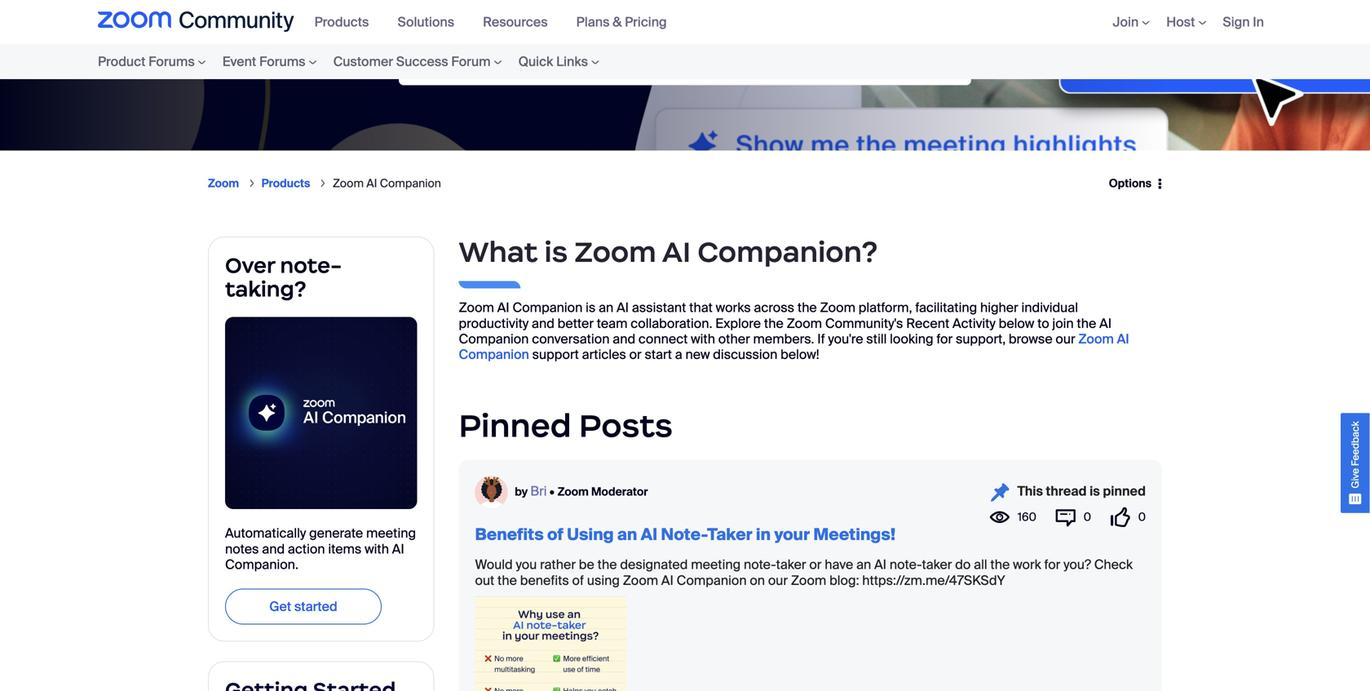 Task type: locate. For each thing, give the bounding box(es) containing it.
forums right event
[[259, 53, 306, 70]]

note- down in
[[744, 556, 777, 573]]

1 horizontal spatial taker
[[923, 556, 953, 573]]

pinned
[[1104, 483, 1147, 500]]

community.title image
[[98, 11, 294, 33]]

products up 'customer'
[[315, 13, 369, 31]]

the right be
[[598, 556, 617, 573]]

1 vertical spatial or
[[810, 556, 822, 573]]

menu bar containing product forums
[[65, 44, 641, 79]]

1 vertical spatial of
[[572, 572, 584, 589]]

note-
[[280, 252, 342, 279], [744, 556, 777, 573], [890, 556, 923, 573]]

zoom inside zoom ai companion
[[1079, 330, 1115, 348]]

0 vertical spatial products
[[315, 13, 369, 31]]

items
[[328, 540, 362, 558]]

0 vertical spatial meeting
[[366, 525, 416, 542]]

0 vertical spatial an
[[599, 299, 614, 316]]

an right have
[[857, 556, 872, 573]]

1 horizontal spatial note-
[[744, 556, 777, 573]]

0 horizontal spatial forums
[[149, 53, 195, 70]]

or
[[630, 346, 642, 363], [810, 556, 822, 573]]

0 horizontal spatial 0
[[1084, 510, 1092, 525]]

recent
[[907, 315, 950, 332]]

1 vertical spatial for
[[1045, 556, 1061, 573]]

do
[[956, 556, 971, 573]]

on
[[750, 572, 765, 589]]

1 vertical spatial zoom ai companion
[[459, 330, 1130, 363]]

using
[[587, 572, 620, 589]]

benefits
[[475, 524, 544, 545]]

works
[[716, 299, 751, 316]]

1 vertical spatial products link
[[262, 176, 310, 191]]

0 horizontal spatial or
[[630, 346, 642, 363]]

list containing zoom
[[208, 163, 1099, 204]]

0 vertical spatial of
[[548, 524, 564, 545]]

companion inside zoom ai companion
[[459, 346, 529, 363]]

0 horizontal spatial taker
[[777, 556, 807, 573]]

2 taker from the left
[[923, 556, 953, 573]]

ai
[[367, 176, 377, 191], [663, 234, 691, 270], [498, 299, 510, 316], [617, 299, 629, 316], [1100, 315, 1112, 332], [1118, 330, 1130, 348], [641, 524, 658, 545], [392, 540, 405, 558], [875, 556, 887, 573], [662, 572, 674, 589]]

would
[[475, 556, 513, 573]]

for left the you?
[[1045, 556, 1061, 573]]

products inside menu bar
[[315, 13, 369, 31]]

0 vertical spatial heading
[[459, 237, 1163, 253]]

forums for product forums
[[149, 53, 195, 70]]

support
[[533, 346, 579, 363]]

of left using
[[572, 572, 584, 589]]

this
[[1018, 483, 1044, 500]]

note- inside over note- taking?
[[280, 252, 342, 279]]

zoom
[[208, 176, 239, 191], [333, 176, 364, 191], [575, 234, 657, 270], [459, 299, 494, 316], [821, 299, 856, 316], [787, 315, 823, 332], [1079, 330, 1115, 348], [558, 484, 589, 499], [623, 572, 659, 589], [791, 572, 827, 589]]

1 vertical spatial an
[[618, 524, 638, 545]]

1 horizontal spatial products
[[315, 13, 369, 31]]

1 horizontal spatial for
[[1045, 556, 1061, 573]]

and right notes
[[262, 540, 285, 558]]

list
[[208, 163, 1099, 204]]

for inside zoom ai companion is an ai assistant that works across the zoom platform, facilitating higher individual productivity and better team collaboration. explore the zoom community's recent activity below to join the ai companion conversation and connect with other members. if you're still looking for support, browse our
[[937, 330, 953, 348]]

sign
[[1224, 13, 1251, 31]]

&
[[613, 13, 622, 31]]

of
[[548, 524, 564, 545], [572, 572, 584, 589]]

benefits of using an ai note-taker in your meetings!
[[475, 524, 896, 545]]

0 horizontal spatial for
[[937, 330, 953, 348]]

automatically
[[225, 525, 306, 542]]

generate
[[309, 525, 363, 542]]

work
[[1014, 556, 1042, 573]]

or inside would you rather be the designated meeting note-taker or have an ai note-taker do all the work for you? check out the benefits of using zoom ai companion on our zoom blog: https://zm.me/47sksdy
[[810, 556, 822, 573]]

1 horizontal spatial or
[[810, 556, 822, 573]]

join link
[[1113, 13, 1151, 31]]

individual
[[1022, 299, 1079, 316]]

to
[[1038, 315, 1050, 332]]

moderator
[[592, 484, 648, 499]]

0 horizontal spatial our
[[769, 572, 788, 589]]

meetings!
[[814, 524, 896, 545]]

quick links
[[519, 53, 588, 70]]

taker
[[708, 524, 753, 545]]

forums down community.title image
[[149, 53, 195, 70]]

and left start at left
[[613, 330, 636, 348]]

0 horizontal spatial meeting
[[366, 525, 416, 542]]

0 horizontal spatial is
[[545, 234, 568, 270]]

an
[[599, 299, 614, 316], [618, 524, 638, 545], [857, 556, 872, 573]]

new
[[686, 346, 710, 363]]

what
[[459, 234, 538, 270]]

and inside automatically generate meeting notes and action items with ai companion.
[[262, 540, 285, 558]]

0 vertical spatial our
[[1056, 330, 1076, 348]]

and left better
[[532, 315, 555, 332]]

heading down started
[[225, 679, 417, 691]]

0 vertical spatial products link
[[315, 13, 381, 31]]

heading
[[459, 237, 1163, 253], [225, 679, 417, 691]]

better
[[558, 315, 594, 332]]

the right explore at the top of the page
[[765, 315, 784, 332]]

our right to
[[1056, 330, 1076, 348]]

0 down pinned
[[1139, 510, 1147, 525]]

0 horizontal spatial and
[[262, 540, 285, 558]]

note- left the do
[[890, 556, 923, 573]]

have
[[825, 556, 854, 573]]

event forums
[[223, 53, 306, 70]]

of up rather
[[548, 524, 564, 545]]

by bri • zoom moderator
[[515, 483, 648, 500]]

0 horizontal spatial heading
[[225, 679, 417, 691]]

browse
[[1009, 330, 1053, 348]]

companion?
[[698, 234, 878, 270]]

1 horizontal spatial is
[[586, 299, 596, 316]]

taker down your
[[777, 556, 807, 573]]

menu bar containing join
[[1089, 0, 1273, 44]]

with inside zoom ai companion is an ai assistant that works across the zoom platform, facilitating higher individual productivity and better team collaboration. explore the zoom community's recent activity below to join the ai companion conversation and connect with other members. if you're still looking for support, browse our
[[691, 330, 716, 348]]

an right better
[[599, 299, 614, 316]]

products link
[[315, 13, 381, 31], [262, 176, 310, 191]]

an right using
[[618, 524, 638, 545]]

or left start at left
[[630, 346, 642, 363]]

is left team
[[586, 299, 596, 316]]

note- right over
[[280, 252, 342, 279]]

is inside zoom ai companion is an ai assistant that works across the zoom platform, facilitating higher individual productivity and better team collaboration. explore the zoom community's recent activity below to join the ai companion conversation and connect with other members. if you're still looking for support, browse our
[[586, 299, 596, 316]]

1 horizontal spatial with
[[691, 330, 716, 348]]

the
[[798, 299, 817, 316], [765, 315, 784, 332], [1078, 315, 1097, 332], [598, 556, 617, 573], [991, 556, 1011, 573], [498, 572, 517, 589]]

with
[[691, 330, 716, 348], [365, 540, 389, 558]]

plans
[[577, 13, 610, 31]]

zoom link
[[208, 176, 239, 191]]

meeting right items
[[366, 525, 416, 542]]

1 horizontal spatial products link
[[315, 13, 381, 31]]

host link
[[1167, 13, 1207, 31]]

heading up across
[[459, 237, 1163, 253]]

products right zoom link
[[262, 176, 310, 191]]

started
[[294, 598, 338, 615]]

of inside would you rather be the designated meeting note-taker or have an ai note-taker do all the work for you? check out the benefits of using zoom ai companion on our zoom blog: https://zm.me/47sksdy
[[572, 572, 584, 589]]

•
[[550, 484, 555, 499]]

quick
[[519, 53, 554, 70]]

2 0 from the left
[[1139, 510, 1147, 525]]

2 horizontal spatial an
[[857, 556, 872, 573]]

0 vertical spatial for
[[937, 330, 953, 348]]

pinned
[[459, 406, 572, 446]]

or left have
[[810, 556, 822, 573]]

0 horizontal spatial with
[[365, 540, 389, 558]]

products link up 'customer'
[[315, 13, 381, 31]]

taker
[[777, 556, 807, 573], [923, 556, 953, 573]]

1 taker from the left
[[777, 556, 807, 573]]

1 horizontal spatial meeting
[[691, 556, 741, 573]]

is
[[545, 234, 568, 270], [586, 299, 596, 316], [1090, 483, 1101, 500]]

options
[[1110, 176, 1152, 191]]

0 vertical spatial zoom ai companion
[[333, 176, 441, 191]]

2 horizontal spatial note-
[[890, 556, 923, 573]]

1 forums from the left
[[149, 53, 195, 70]]

quick links link
[[511, 44, 608, 79]]

None submit
[[922, 47, 960, 84]]

blog:
[[830, 572, 860, 589]]

with right items
[[365, 540, 389, 558]]

2 forums from the left
[[259, 53, 306, 70]]

for down facilitating
[[937, 330, 953, 348]]

0 horizontal spatial of
[[548, 524, 564, 545]]

1 horizontal spatial forums
[[259, 53, 306, 70]]

Search text field
[[399, 46, 972, 85]]

menu bar
[[307, 0, 688, 44], [1089, 0, 1273, 44], [65, 44, 641, 79]]

the right out
[[498, 572, 517, 589]]

that
[[690, 299, 713, 316]]

host
[[1167, 13, 1196, 31]]

1 vertical spatial with
[[365, 540, 389, 558]]

1 horizontal spatial heading
[[459, 237, 1163, 253]]

across
[[754, 299, 795, 316]]

with right the a
[[691, 330, 716, 348]]

product forums
[[98, 53, 195, 70]]

for
[[937, 330, 953, 348], [1045, 556, 1061, 573]]

0 horizontal spatial products
[[262, 176, 310, 191]]

https://zm.me/47sksdy
[[863, 572, 1006, 589]]

1 horizontal spatial of
[[572, 572, 584, 589]]

platform,
[[859, 299, 913, 316]]

is right the thread
[[1090, 483, 1101, 500]]

meeting
[[366, 525, 416, 542], [691, 556, 741, 573]]

2 vertical spatial is
[[1090, 483, 1101, 500]]

products link right zoom link
[[262, 176, 310, 191]]

menu bar containing products
[[307, 0, 688, 44]]

0 down this thread is pinned
[[1084, 510, 1092, 525]]

2 vertical spatial an
[[857, 556, 872, 573]]

0 vertical spatial is
[[545, 234, 568, 270]]

1 0 from the left
[[1084, 510, 1092, 525]]

meeting down taker
[[691, 556, 741, 573]]

1 horizontal spatial zoom ai companion
[[459, 330, 1130, 363]]

our inside would you rather be the designated meeting note-taker or have an ai note-taker do all the work for you? check out the benefits of using zoom ai companion on our zoom blog: https://zm.me/47sksdy
[[769, 572, 788, 589]]

0 horizontal spatial products link
[[262, 176, 310, 191]]

2 horizontal spatial is
[[1090, 483, 1101, 500]]

1 horizontal spatial 0
[[1139, 510, 1147, 525]]

1 horizontal spatial our
[[1056, 330, 1076, 348]]

1 vertical spatial is
[[586, 299, 596, 316]]

0 horizontal spatial zoom ai companion
[[333, 176, 441, 191]]

products
[[315, 13, 369, 31], [262, 176, 310, 191]]

taker left the do
[[923, 556, 953, 573]]

is right what
[[545, 234, 568, 270]]

an inside would you rather be the designated meeting note-taker or have an ai note-taker do all the work for you? check out the benefits of using zoom ai companion on our zoom blog: https://zm.me/47sksdy
[[857, 556, 872, 573]]

0 vertical spatial with
[[691, 330, 716, 348]]

0 horizontal spatial an
[[599, 299, 614, 316]]

you're
[[829, 330, 864, 348]]

this thread is pinned
[[1018, 483, 1147, 500]]

1 vertical spatial our
[[769, 572, 788, 589]]

0 horizontal spatial note-
[[280, 252, 342, 279]]

1 vertical spatial meeting
[[691, 556, 741, 573]]

bri image
[[475, 476, 508, 509]]

product forums link
[[98, 44, 214, 79]]

our right on
[[769, 572, 788, 589]]

posts
[[579, 406, 673, 446]]



Task type: vqa. For each thing, say whether or not it's contained in the screenshot.
Zoom Team Chat
no



Task type: describe. For each thing, give the bounding box(es) containing it.
resources link
[[483, 13, 560, 31]]

options button
[[1099, 167, 1163, 200]]

solutions link
[[398, 13, 467, 31]]

1 vertical spatial heading
[[225, 679, 417, 691]]

support articles or start a new discussion below!
[[533, 346, 820, 363]]

collaboration.
[[631, 315, 713, 332]]

join
[[1113, 13, 1139, 31]]

companion inside would you rather be the designated meeting note-taker or have an ai note-taker do all the work for you? check out the benefits of using zoom ai companion on our zoom blog: https://zm.me/47sksdy
[[677, 572, 747, 589]]

community's
[[826, 315, 904, 332]]

for inside would you rather be the designated meeting note-taker or have an ai note-taker do all the work for you? check out the benefits of using zoom ai companion on our zoom blog: https://zm.me/47sksdy
[[1045, 556, 1061, 573]]

using
[[567, 524, 614, 545]]

conversation
[[532, 330, 610, 348]]

zoom ai companion link
[[459, 330, 1130, 363]]

automatically generate meeting notes and action items with ai companion.
[[225, 525, 416, 573]]

in
[[756, 524, 771, 545]]

links
[[557, 53, 588, 70]]

forums for event forums
[[259, 53, 306, 70]]

support,
[[956, 330, 1006, 348]]

rather
[[540, 556, 576, 573]]

out
[[475, 572, 495, 589]]

note-
[[661, 524, 708, 545]]

the right across
[[798, 299, 817, 316]]

assistant
[[632, 299, 687, 316]]

1 vertical spatial products
[[262, 176, 310, 191]]

looking
[[890, 330, 934, 348]]

get
[[269, 598, 291, 615]]

over
[[225, 252, 275, 279]]

team
[[597, 315, 628, 332]]

1 horizontal spatial an
[[618, 524, 638, 545]]

sign in
[[1224, 13, 1265, 31]]

ai inside automatically generate meeting notes and action items with ai companion.
[[392, 540, 405, 558]]

pinned posts
[[459, 406, 673, 446]]

productivity
[[459, 315, 529, 332]]

would you rather be the designated meeting note-taker or have an ai note-taker do all the work for you? check out the benefits of using zoom ai companion on our zoom blog: https://zm.me/47sksdy
[[475, 556, 1133, 589]]

success
[[396, 53, 449, 70]]

facilitating
[[916, 299, 978, 316]]

you
[[516, 556, 537, 573]]

start
[[645, 346, 672, 363]]

zoom inside by bri • zoom moderator
[[558, 484, 589, 499]]

benefits of using an ai note-taker in your meetings! link
[[475, 524, 896, 545]]

plans & pricing
[[577, 13, 667, 31]]

over note- taking?
[[225, 252, 342, 302]]

by
[[515, 484, 528, 499]]

0 vertical spatial or
[[630, 346, 642, 363]]

sign in link
[[1224, 13, 1265, 31]]

the right the "join"
[[1078, 315, 1097, 332]]

in
[[1254, 13, 1265, 31]]

your
[[775, 524, 810, 545]]

the right the all at bottom right
[[991, 556, 1011, 573]]

get started link
[[225, 589, 382, 625]]

get started
[[269, 598, 338, 615]]

160
[[1018, 510, 1037, 525]]

bri link
[[531, 483, 547, 500]]

meeting inside would you rather be the designated meeting note-taker or have an ai note-taker do all the work for you? check out the benefits of using zoom ai companion on our zoom blog: https://zm.me/47sksdy
[[691, 556, 741, 573]]

1 horizontal spatial and
[[532, 315, 555, 332]]

below
[[999, 315, 1035, 332]]

below!
[[781, 346, 820, 363]]

companion.
[[225, 556, 299, 573]]

bri
[[531, 483, 547, 500]]

notes
[[225, 540, 259, 558]]

explore
[[716, 315, 761, 332]]

benefits
[[520, 572, 569, 589]]

a
[[675, 346, 683, 363]]

all
[[974, 556, 988, 573]]

customer
[[333, 53, 393, 70]]

designated
[[620, 556, 688, 573]]

with inside automatically generate meeting notes and action items with ai companion.
[[365, 540, 389, 558]]

forum
[[452, 53, 491, 70]]

2 horizontal spatial and
[[613, 330, 636, 348]]

thread
[[1047, 483, 1087, 500]]

taking?
[[225, 276, 306, 302]]

what is zoom ai companion?
[[459, 234, 878, 270]]

ai inside zoom ai companion
[[1118, 330, 1130, 348]]

an inside zoom ai companion is an ai assistant that works across the zoom platform, facilitating higher individual productivity and better team collaboration. explore the zoom community's recent activity below to join the ai companion conversation and connect with other members. if you're still looking for support, browse our
[[599, 299, 614, 316]]

resources
[[483, 13, 548, 31]]

customer success forum
[[333, 53, 491, 70]]

higher
[[981, 299, 1019, 316]]

solutions
[[398, 13, 455, 31]]

articles
[[582, 346, 627, 363]]

still
[[867, 330, 887, 348]]

be
[[579, 556, 595, 573]]

if
[[818, 330, 825, 348]]

our inside zoom ai companion is an ai assistant that works across the zoom platform, facilitating higher individual productivity and better team collaboration. explore the zoom community's recent activity below to join the ai companion conversation and connect with other members. if you're still looking for support, browse our
[[1056, 330, 1076, 348]]

plans & pricing link
[[577, 13, 679, 31]]

meeting inside automatically generate meeting notes and action items with ai companion.
[[366, 525, 416, 542]]

check
[[1095, 556, 1133, 573]]

join
[[1053, 315, 1074, 332]]

action
[[288, 540, 325, 558]]

ai note-taker.jpeg image
[[475, 596, 627, 691]]

you?
[[1064, 556, 1092, 573]]

customer success forum link
[[325, 44, 511, 79]]



